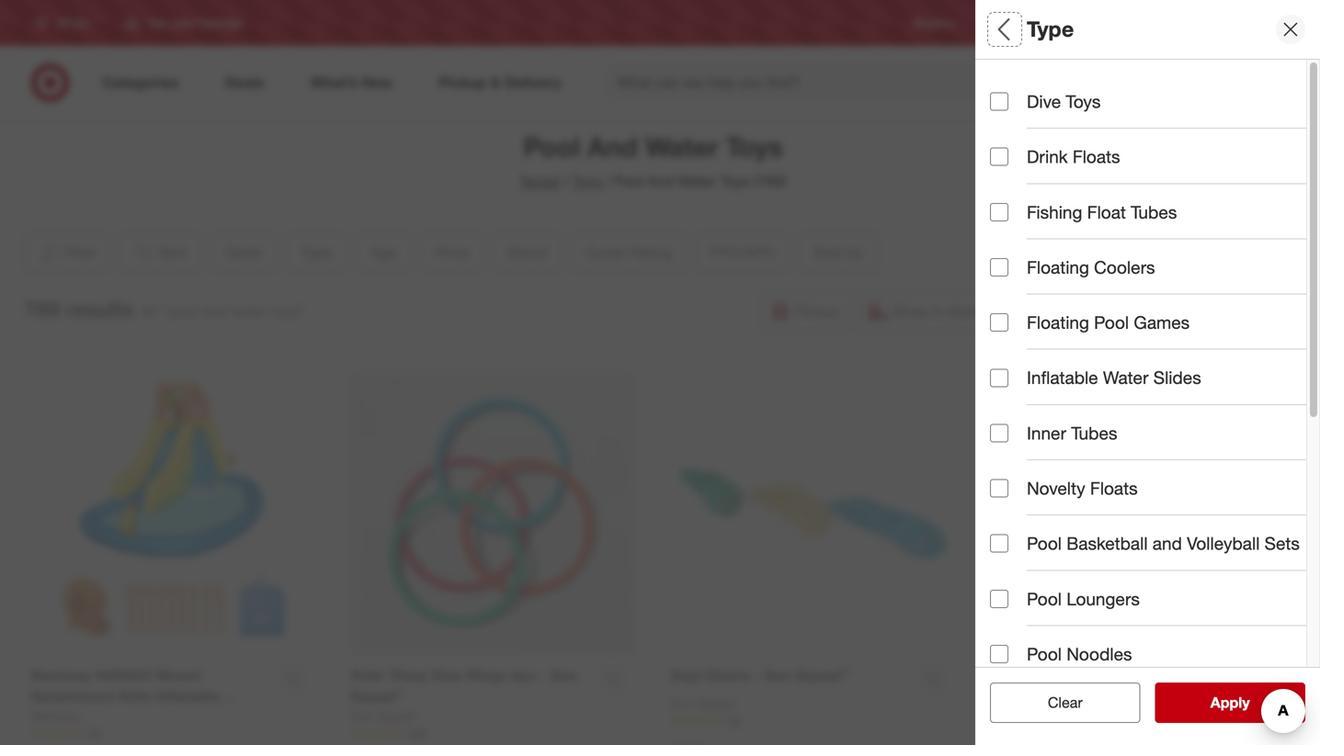 Task type: vqa. For each thing, say whether or not it's contained in the screenshot.
"search"
yes



Task type: describe. For each thing, give the bounding box(es) containing it.
basketball
[[1067, 533, 1148, 554]]

deals
[[990, 72, 1037, 93]]

floating coolers
[[1027, 257, 1155, 278]]

Pool Loungers checkbox
[[990, 590, 1008, 608]]

featured button
[[990, 639, 1306, 703]]

type inside button
[[990, 143, 1029, 164]]

0 vertical spatial water
[[645, 131, 719, 163]]

789 results for "pool and water toys"
[[24, 296, 304, 322]]

0 horizontal spatial pool
[[523, 131, 580, 163]]

585
[[1048, 715, 1066, 729]]

and inside 789 results for "pool and water toys"
[[202, 302, 227, 320]]

1 / from the left
[[564, 172, 569, 190]]

age button
[[990, 188, 1306, 253]]

90 link
[[671, 713, 954, 729]]

Fishing Float Tubes checkbox
[[990, 203, 1008, 221]]

redcard
[[1065, 16, 1109, 30]]

pool loungers
[[1027, 589, 1140, 610]]

novelty floats
[[1027, 478, 1138, 499]]

Drink Floats checkbox
[[990, 148, 1008, 166]]

1 horizontal spatial pool
[[614, 172, 643, 190]]

rating
[[1044, 400, 1098, 422]]

deals sale
[[990, 72, 1037, 112]]

fpo/apo
[[990, 465, 1069, 486]]

water inside 789 results for "pool and water toys"
[[231, 302, 268, 320]]

toys"
[[272, 302, 304, 320]]

slides
[[1153, 367, 1201, 389]]

inner tubes
[[1027, 423, 1117, 444]]

featured
[[990, 658, 1064, 679]]

stores
[[1254, 16, 1286, 30]]

type button
[[990, 124, 1306, 188]]

guest rating button
[[990, 381, 1306, 446]]

age
[[990, 207, 1023, 229]]

redcard link
[[1065, 15, 1109, 31]]

30 link
[[31, 726, 314, 742]]

fishing float tubes
[[1027, 202, 1177, 223]]

toys inside type dialog
[[1066, 91, 1101, 112]]

all
[[990, 16, 1015, 42]]

loungers
[[1067, 589, 1140, 610]]

toys inside pool and water toys target / toys / pool and water toys (789)
[[572, 172, 602, 190]]

novelty
[[1027, 478, 1085, 499]]

registry link
[[913, 15, 954, 31]]

Floating Coolers checkbox
[[990, 258, 1008, 277]]

coolers
[[1094, 257, 1155, 278]]

target link
[[520, 172, 560, 190]]

all filters
[[990, 16, 1078, 42]]

noodles
[[1067, 644, 1132, 665]]

clear all
[[1039, 694, 1092, 712]]

90
[[728, 714, 740, 728]]

volleyball
[[1187, 533, 1260, 554]]

clear for clear all
[[1039, 694, 1073, 712]]

type inside dialog
[[1027, 16, 1074, 42]]

toys link
[[572, 172, 602, 190]]

fishing
[[1027, 202, 1082, 223]]

1 vertical spatial water
[[678, 172, 716, 190]]

Inner Tubes checkbox
[[990, 424, 1008, 443]]

floating for floating coolers
[[1027, 257, 1089, 278]]

0 vertical spatial toys
[[726, 131, 783, 163]]

What can we help you find? suggestions appear below search field
[[606, 63, 1064, 103]]

see
[[1191, 694, 1218, 712]]

sale
[[990, 96, 1015, 112]]



Task type: locate. For each thing, give the bounding box(es) containing it.
1 horizontal spatial /
[[605, 172, 610, 190]]

floating up brand
[[1027, 312, 1089, 333]]

by
[[1032, 529, 1051, 550]]

Floating Pool Games checkbox
[[990, 314, 1008, 332]]

find stores link
[[1230, 15, 1286, 31]]

floats
[[1073, 146, 1120, 167], [1090, 478, 1138, 499]]

see results
[[1191, 694, 1269, 712]]

/ left the toys link
[[564, 172, 569, 190]]

and
[[587, 131, 638, 163], [647, 172, 674, 190], [202, 302, 227, 320], [1153, 533, 1182, 554]]

toys right dive
[[1066, 91, 1101, 112]]

results
[[66, 296, 134, 322], [1222, 694, 1269, 712]]

water
[[1103, 367, 1149, 389]]

toys left '(789)' at the right of the page
[[720, 172, 750, 190]]

0 vertical spatial type
[[1027, 16, 1074, 42]]

and right the toys link
[[647, 172, 674, 190]]

0 horizontal spatial tubes
[[1071, 423, 1117, 444]]

/
[[564, 172, 569, 190], [605, 172, 610, 190]]

pool noodles
[[1027, 644, 1132, 665]]

clear all button
[[990, 683, 1140, 723]]

clear
[[1039, 694, 1073, 712], [1048, 694, 1083, 712]]

/ right the toys link
[[605, 172, 610, 190]]

1 vertical spatial floating
[[1027, 312, 1089, 333]]

pool left games
[[1094, 312, 1129, 333]]

floating down the fishing
[[1027, 257, 1089, 278]]

ad
[[1022, 16, 1036, 30]]

games
[[1134, 312, 1190, 333]]

type dialog
[[975, 0, 1320, 746]]

dive toys
[[1027, 91, 1101, 112]]

pool and water toys target / toys / pool and water toys (789)
[[520, 131, 786, 190]]

2 floating from the top
[[1027, 312, 1089, 333]]

30
[[88, 727, 101, 741]]

2 clear from the left
[[1048, 694, 1083, 712]]

sets
[[1265, 533, 1300, 554]]

results for see
[[1222, 694, 1269, 712]]

target
[[520, 172, 560, 190]]

character
[[990, 594, 1073, 615]]

sold by button
[[990, 510, 1306, 575]]

0 vertical spatial results
[[66, 296, 134, 322]]

0 vertical spatial toys
[[1066, 91, 1101, 112]]

all
[[1077, 694, 1092, 712]]

inflatable water slides
[[1027, 367, 1201, 389]]

search
[[1051, 75, 1095, 93]]

water
[[645, 131, 719, 163], [678, 172, 716, 190], [231, 302, 268, 320]]

pool right the toys link
[[614, 172, 643, 190]]

find
[[1230, 16, 1251, 30]]

character button
[[990, 575, 1306, 639]]

Novelty Floats checkbox
[[990, 479, 1008, 498]]

1 horizontal spatial results
[[1222, 694, 1269, 712]]

1 clear from the left
[[1039, 694, 1073, 712]]

see results button
[[1155, 683, 1305, 723]]

2 vertical spatial water
[[231, 302, 268, 320]]

and up the toys link
[[587, 131, 638, 163]]

toys up '(789)' at the right of the page
[[726, 131, 783, 163]]

0 vertical spatial floating
[[1027, 257, 1089, 278]]

clear button
[[990, 683, 1140, 723]]

for
[[141, 302, 159, 320]]

apply button
[[1155, 683, 1305, 723]]

pool basketball and volleyball sets
[[1027, 533, 1300, 554]]

tubes down rating
[[1071, 423, 1117, 444]]

2 / from the left
[[605, 172, 610, 190]]

0 horizontal spatial results
[[66, 296, 134, 322]]

floats up basketball
[[1090, 478, 1138, 499]]

toys
[[1066, 91, 1101, 112], [572, 172, 602, 190]]

and right "pool
[[202, 302, 227, 320]]

pool right 'pool basketball and volleyball sets' option
[[1027, 533, 1062, 554]]

0 horizontal spatial toys
[[572, 172, 602, 190]]

789
[[24, 296, 60, 322]]

brand
[[990, 336, 1040, 357]]

1 vertical spatial floats
[[1090, 478, 1138, 499]]

inner
[[1027, 423, 1066, 444]]

drink floats
[[1027, 146, 1120, 167]]

0 vertical spatial tubes
[[1131, 202, 1177, 223]]

1 floating from the top
[[1027, 257, 1089, 278]]

and inside type dialog
[[1153, 533, 1182, 554]]

pool
[[523, 131, 580, 163], [614, 172, 643, 190]]

sold
[[990, 529, 1027, 550]]

clear inside button
[[1048, 694, 1083, 712]]

Inflatable Water Slides checkbox
[[990, 369, 1008, 387]]

clear inside button
[[1039, 694, 1073, 712]]

weekly
[[984, 16, 1019, 30]]

1 horizontal spatial toys
[[1066, 91, 1101, 112]]

pool up target 'link'
[[523, 131, 580, 163]]

floating
[[1027, 257, 1089, 278], [1027, 312, 1089, 333]]

1 horizontal spatial tubes
[[1131, 202, 1177, 223]]

filters
[[1021, 16, 1078, 42]]

type
[[1027, 16, 1074, 42], [990, 143, 1029, 164]]

find stores
[[1230, 16, 1286, 30]]

1 vertical spatial pool
[[614, 172, 643, 190]]

floating for floating pool games
[[1027, 312, 1089, 333]]

pool
[[1094, 312, 1129, 333], [1027, 533, 1062, 554], [1027, 589, 1062, 610], [1027, 644, 1062, 665]]

fpo/apo button
[[990, 446, 1306, 510]]

weekly ad link
[[984, 15, 1036, 31]]

0 vertical spatial pool
[[523, 131, 580, 163]]

tubes right float
[[1131, 202, 1177, 223]]

all filters dialog
[[975, 0, 1320, 746]]

apply
[[1210, 694, 1250, 712]]

pool right the pool noodles option
[[1027, 644, 1062, 665]]

clear for clear
[[1048, 694, 1083, 712]]

1 vertical spatial toys
[[572, 172, 602, 190]]

brand button
[[990, 317, 1306, 381]]

and left volleyball
[[1153, 533, 1182, 554]]

guest
[[990, 400, 1039, 422]]

pool for noodles
[[1027, 644, 1062, 665]]

weekly ad
[[984, 16, 1036, 30]]

float
[[1087, 202, 1126, 223]]

268 link
[[351, 726, 634, 742]]

1 vertical spatial tubes
[[1071, 423, 1117, 444]]

pool for loungers
[[1027, 589, 1062, 610]]

toys
[[726, 131, 783, 163], [720, 172, 750, 190]]

drink
[[1027, 146, 1068, 167]]

search button
[[1051, 63, 1095, 107]]

registry
[[913, 16, 954, 30]]

results left for
[[66, 296, 134, 322]]

585 link
[[991, 714, 1275, 730]]

268
[[408, 727, 427, 741]]

results inside 'button'
[[1222, 694, 1269, 712]]

floats right drink
[[1073, 146, 1120, 167]]

1 vertical spatial results
[[1222, 694, 1269, 712]]

inflatable
[[1027, 367, 1098, 389]]

0 horizontal spatial /
[[564, 172, 569, 190]]

"pool
[[163, 302, 198, 320]]

toys right target 'link'
[[572, 172, 602, 190]]

results right see
[[1222, 694, 1269, 712]]

price
[[990, 272, 1033, 293]]

(789)
[[754, 172, 786, 190]]

floats for novelty floats
[[1090, 478, 1138, 499]]

Pool Basketball and Volleyball Sets checkbox
[[990, 535, 1008, 553]]

pool for basketball
[[1027, 533, 1062, 554]]

1 vertical spatial type
[[990, 143, 1029, 164]]

1 vertical spatial toys
[[720, 172, 750, 190]]

Pool Noodles checkbox
[[990, 645, 1008, 664]]

floats for drink floats
[[1073, 146, 1120, 167]]

price button
[[990, 253, 1306, 317]]

pool right "pool loungers" checkbox
[[1027, 589, 1062, 610]]

floating pool games
[[1027, 312, 1190, 333]]

Dive Toys checkbox
[[990, 92, 1008, 111]]

0 vertical spatial floats
[[1073, 146, 1120, 167]]

guest rating
[[990, 400, 1098, 422]]

results for 789
[[66, 296, 134, 322]]

sold by
[[990, 529, 1051, 550]]

dive
[[1027, 91, 1061, 112]]



